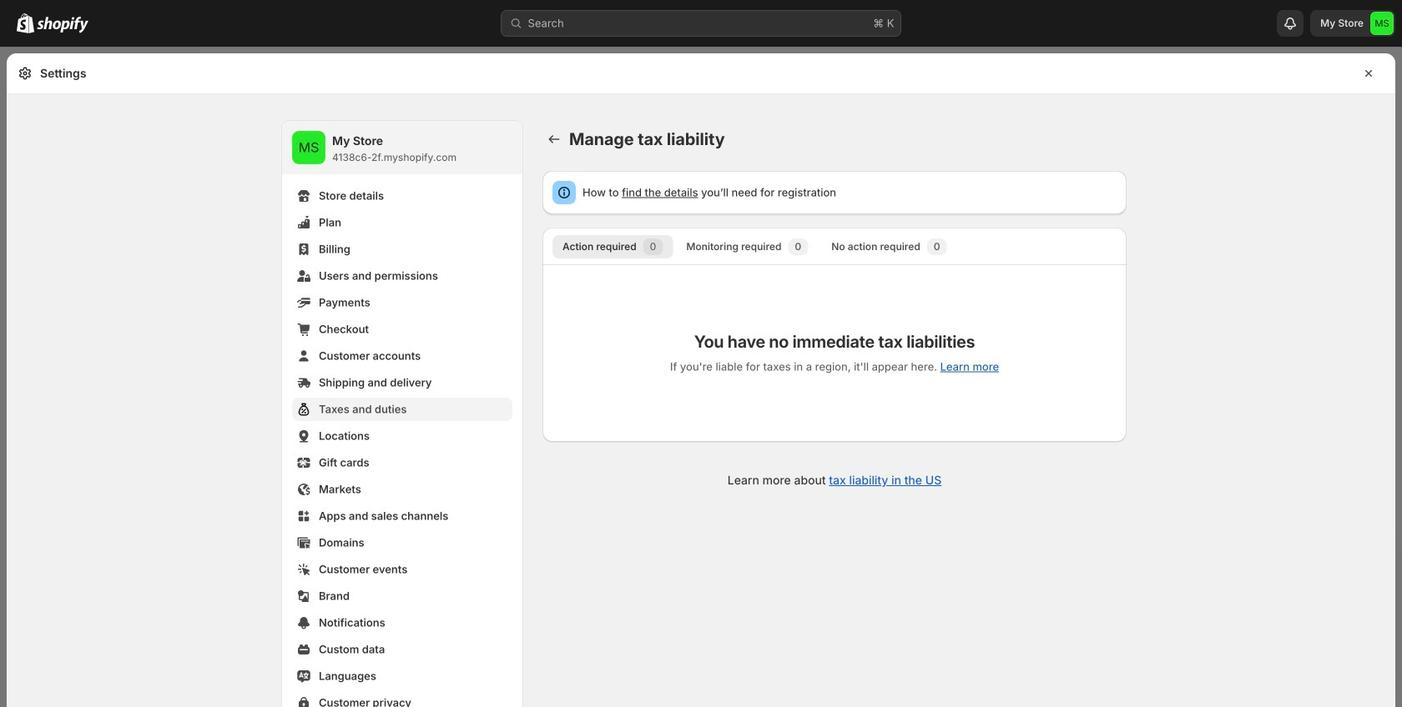 Task type: describe. For each thing, give the bounding box(es) containing it.
0 horizontal spatial shopify image
[[17, 13, 34, 33]]

settings dialog
[[7, 53, 1395, 708]]

shop settings menu element
[[282, 121, 522, 708]]



Task type: vqa. For each thing, say whether or not it's contained in the screenshot.
But
no



Task type: locate. For each thing, give the bounding box(es) containing it.
tab list inside the settings dialog
[[549, 235, 1120, 259]]

tab list
[[549, 235, 1120, 259]]

my store image inside shop settings menu element
[[292, 131, 325, 164]]

my store image
[[1370, 12, 1394, 35], [292, 131, 325, 164]]

tab panel inside the settings dialog
[[542, 265, 1127, 442]]

tab panel
[[542, 265, 1127, 442]]

0 horizontal spatial my store image
[[292, 131, 325, 164]]

0 vertical spatial my store image
[[1370, 12, 1394, 35]]

shopify image
[[17, 13, 34, 33], [37, 16, 88, 33]]

1 horizontal spatial my store image
[[1370, 12, 1394, 35]]

1 horizontal spatial shopify image
[[37, 16, 88, 33]]

1 vertical spatial my store image
[[292, 131, 325, 164]]



